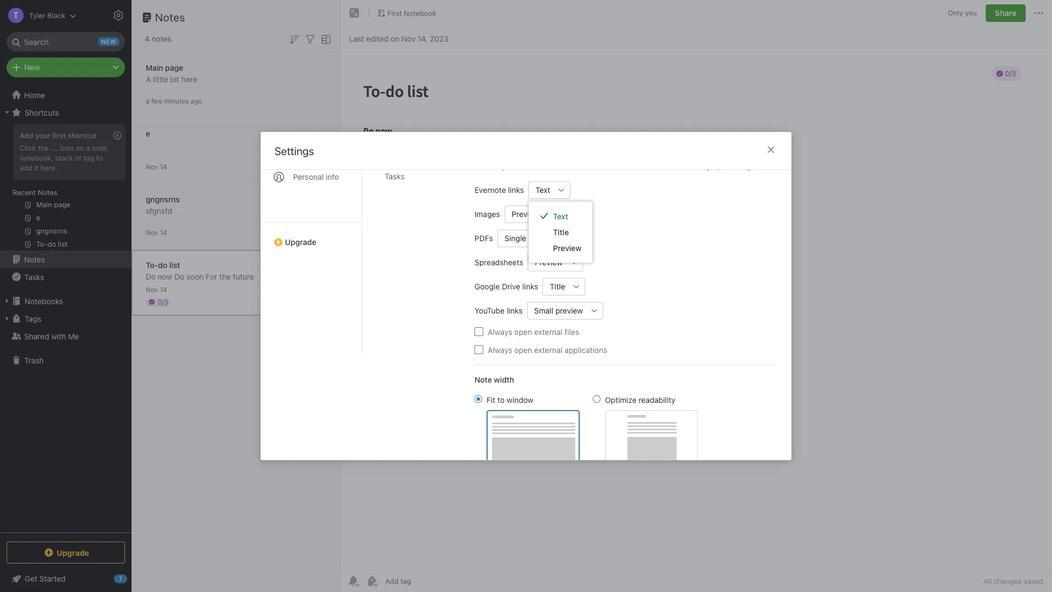 Task type: describe. For each thing, give the bounding box(es) containing it.
to-do list do now do soon for the future
[[146, 260, 254, 281]]

what are my options?
[[668, 162, 743, 171]]

are
[[688, 162, 699, 171]]

changes
[[994, 577, 1022, 585]]

main
[[146, 63, 163, 72]]

e
[[146, 129, 150, 138]]

note,
[[92, 144, 109, 152]]

nov inside note window element
[[402, 34, 416, 43]]

or
[[75, 153, 82, 162]]

Always open external applications checkbox
[[475, 345, 483, 354]]

always for always open external applications
[[488, 345, 512, 354]]

shortcuts
[[25, 108, 59, 117]]

icon
[[60, 144, 74, 152]]

1 do from the left
[[146, 272, 156, 281]]

Fit to window radio
[[475, 395, 482, 403]]

personal
[[293, 172, 324, 181]]

info
[[326, 172, 339, 181]]

all changes saved
[[984, 577, 1044, 585]]

views
[[544, 162, 562, 171]]

optimize
[[605, 395, 637, 404]]

here.
[[40, 163, 57, 172]]

images
[[475, 209, 500, 219]]

google drive links
[[475, 282, 539, 291]]

text inside dropdown list menu
[[553, 211, 569, 221]]

title button
[[543, 278, 568, 295]]

applications
[[565, 345, 608, 354]]

Choose default view option for YouTube links field
[[527, 302, 604, 319]]

it
[[34, 163, 39, 172]]

on inside note window element
[[391, 34, 400, 43]]

tasks button
[[0, 268, 131, 286]]

open for always open external files
[[515, 327, 532, 336]]

nov 14 for gngnsrns
[[146, 228, 167, 237]]

my
[[701, 162, 711, 171]]

group inside tree
[[0, 121, 131, 255]]

close image
[[765, 143, 778, 156]]

here
[[182, 74, 197, 84]]

links left text button
[[508, 185, 524, 195]]

tags
[[25, 314, 41, 323]]

with
[[51, 331, 66, 341]]

few
[[151, 97, 162, 105]]

note window element
[[340, 0, 1053, 592]]

single
[[505, 234, 527, 243]]

tags button
[[0, 310, 131, 327]]

tree containing home
[[0, 86, 132, 532]]

2 vertical spatial notes
[[24, 255, 45, 264]]

always open external applications
[[488, 345, 608, 354]]

files
[[565, 327, 579, 336]]

add your first shortcut
[[20, 131, 97, 140]]

sfgnsfd
[[146, 206, 172, 215]]

14 for e
[[160, 163, 167, 171]]

minutes
[[164, 97, 189, 105]]

1 vertical spatial notes
[[38, 188, 57, 197]]

new
[[575, 162, 589, 171]]

title inside dropdown list menu
[[553, 227, 569, 237]]

only you
[[948, 8, 977, 17]]

the inside to-do list do now do soon for the future
[[219, 272, 231, 281]]

small
[[534, 306, 554, 315]]

small preview button
[[527, 302, 586, 319]]

personal info
[[293, 172, 339, 181]]

page for single page
[[529, 234, 546, 243]]

4
[[145, 34, 150, 43]]

note width
[[475, 375, 514, 384]]

notes link
[[0, 251, 131, 268]]

14,
[[418, 34, 428, 43]]

external for applications
[[534, 345, 563, 354]]

for
[[206, 272, 217, 281]]

first notebook button
[[374, 5, 440, 21]]

drive
[[502, 282, 520, 291]]

text inside button
[[536, 185, 551, 195]]

shared
[[24, 331, 49, 341]]

spreadsheets
[[475, 258, 523, 267]]

choose
[[475, 162, 500, 171]]

external for files
[[534, 327, 563, 336]]

readability
[[639, 395, 676, 404]]

saved
[[1024, 577, 1044, 585]]

a inside note list element
[[146, 97, 149, 105]]

first
[[52, 131, 66, 140]]

option group containing fit to window
[[475, 394, 698, 463]]

only
[[948, 8, 963, 17]]

4 notes
[[145, 34, 171, 43]]

share button
[[986, 4, 1026, 22]]

title inside button
[[550, 282, 565, 291]]

2023
[[430, 34, 449, 43]]

last edited on nov 14, 2023
[[349, 34, 449, 43]]

nov up 0/3
[[146, 285, 158, 294]]

on inside the icon on a note, notebook, stack or tag to add it here.
[[76, 144, 84, 152]]

preview inside dropdown list menu
[[553, 243, 582, 252]]

nov down e
[[146, 163, 158, 171]]

Optimize readability radio
[[593, 395, 601, 403]]

Search text field
[[14, 32, 117, 52]]

note list element
[[132, 0, 340, 592]]

all
[[984, 577, 992, 585]]

always for always open external files
[[488, 327, 512, 336]]

tag
[[84, 153, 94, 162]]

youtube links
[[475, 306, 523, 315]]

width
[[494, 375, 514, 384]]

google
[[475, 282, 500, 291]]

last
[[349, 34, 364, 43]]

stack
[[55, 153, 73, 162]]

1 horizontal spatial upgrade button
[[261, 222, 362, 251]]

3 14 from the top
[[160, 285, 167, 294]]

bit
[[170, 74, 179, 84]]

Note Editor text field
[[340, 53, 1053, 570]]

add a reminder image
[[347, 574, 360, 588]]

optimize readability
[[605, 395, 676, 404]]

to-
[[146, 260, 158, 269]]

expand tags image
[[3, 314, 12, 323]]

evernote
[[475, 185, 506, 195]]



Task type: vqa. For each thing, say whether or not it's contained in the screenshot.


Task type: locate. For each thing, give the bounding box(es) containing it.
text
[[536, 185, 551, 195], [553, 211, 569, 221]]

preview inside field
[[512, 209, 540, 219]]

1 vertical spatial tasks
[[24, 272, 44, 281]]

fit to window
[[487, 395, 534, 404]]

a inside the icon on a note, notebook, stack or tag to add it here.
[[86, 144, 90, 152]]

single page
[[505, 234, 546, 243]]

0 horizontal spatial page
[[165, 63, 183, 72]]

nov 14
[[146, 163, 167, 171], [146, 228, 167, 237], [146, 285, 167, 294]]

0 horizontal spatial text
[[536, 185, 551, 195]]

0 horizontal spatial on
[[76, 144, 84, 152]]

do down list
[[174, 272, 184, 281]]

title link
[[529, 224, 593, 240]]

title
[[553, 227, 569, 237], [550, 282, 565, 291]]

what
[[668, 162, 686, 171]]

edited
[[366, 34, 389, 43]]

tab list
[[261, 63, 362, 353]]

1 vertical spatial a
[[86, 144, 90, 152]]

0 vertical spatial on
[[391, 34, 400, 43]]

to right fit
[[498, 395, 505, 404]]

open
[[515, 327, 532, 336], [515, 345, 532, 354]]

open down always open external files
[[515, 345, 532, 354]]

nov 14 up gngnsrns on the left
[[146, 163, 167, 171]]

0 vertical spatial text
[[536, 185, 551, 195]]

1 horizontal spatial the
[[219, 272, 231, 281]]

first
[[388, 9, 402, 17]]

the right for
[[219, 272, 231, 281]]

1 nov 14 from the top
[[146, 163, 167, 171]]

option group
[[475, 394, 698, 463]]

expand notebooks image
[[3, 297, 12, 305]]

your left "default"
[[502, 162, 517, 171]]

a up tag
[[86, 144, 90, 152]]

1 horizontal spatial do
[[174, 272, 184, 281]]

14 down the sfgnsfd
[[160, 228, 167, 237]]

your inside group
[[35, 131, 50, 140]]

upgrade
[[285, 237, 316, 247], [57, 548, 89, 557]]

0 vertical spatial page
[[165, 63, 183, 72]]

1 vertical spatial text
[[553, 211, 569, 221]]

1 horizontal spatial on
[[391, 34, 400, 43]]

a few minutes ago
[[146, 97, 202, 105]]

1 vertical spatial preview
[[553, 243, 582, 252]]

ago
[[191, 97, 202, 105]]

single page button
[[498, 229, 549, 247]]

1 open from the top
[[515, 327, 532, 336]]

1 external from the top
[[534, 327, 563, 336]]

notes
[[152, 34, 171, 43]]

preview button up single page button
[[505, 205, 542, 223]]

1 horizontal spatial your
[[502, 162, 517, 171]]

1 horizontal spatial text
[[553, 211, 569, 221]]

2 14 from the top
[[160, 228, 167, 237]]

0 vertical spatial always
[[488, 327, 512, 336]]

page inside note list element
[[165, 63, 183, 72]]

2 vertical spatial 14
[[160, 285, 167, 294]]

notebooks
[[25, 296, 63, 306]]

preview
[[512, 209, 540, 219], [553, 243, 582, 252], [535, 258, 563, 267]]

group
[[0, 121, 131, 255]]

add
[[20, 131, 33, 140]]

Always open external files checkbox
[[475, 327, 483, 336]]

Choose default view option for Images field
[[505, 205, 560, 223]]

0 vertical spatial tasks
[[385, 172, 405, 181]]

0 vertical spatial open
[[515, 327, 532, 336]]

text up the title link
[[553, 211, 569, 221]]

preview
[[556, 306, 583, 315]]

0 vertical spatial the
[[38, 144, 49, 152]]

Choose default view option for PDFs field
[[498, 229, 567, 247]]

1 vertical spatial external
[[534, 345, 563, 354]]

tasks inside button
[[24, 272, 44, 281]]

external up "always open external applications"
[[534, 327, 563, 336]]

1 vertical spatial upgrade
[[57, 548, 89, 557]]

click
[[20, 144, 36, 152]]

trash link
[[0, 351, 131, 369]]

0 horizontal spatial to
[[96, 153, 103, 162]]

1 vertical spatial preview button
[[528, 254, 566, 271]]

preview down the title link
[[553, 243, 582, 252]]

your up click the ...
[[35, 131, 50, 140]]

0 vertical spatial external
[[534, 327, 563, 336]]

links left and
[[591, 162, 606, 171]]

1 vertical spatial upgrade button
[[7, 542, 125, 564]]

0 vertical spatial title
[[553, 227, 569, 237]]

1 14 from the top
[[160, 163, 167, 171]]

on
[[391, 34, 400, 43], [76, 144, 84, 152]]

gngnsrns sfgnsfd
[[146, 194, 180, 215]]

1 horizontal spatial tasks
[[385, 172, 405, 181]]

0 vertical spatial upgrade button
[[261, 222, 362, 251]]

0 horizontal spatial the
[[38, 144, 49, 152]]

0 horizontal spatial upgrade
[[57, 548, 89, 557]]

title up preview link
[[553, 227, 569, 237]]

preview down preview link
[[535, 258, 563, 267]]

small preview
[[534, 306, 583, 315]]

tasks inside tab
[[385, 172, 405, 181]]

1 vertical spatial open
[[515, 345, 532, 354]]

shared with me link
[[0, 327, 131, 345]]

your for first
[[35, 131, 50, 140]]

2 nov 14 from the top
[[146, 228, 167, 237]]

1 vertical spatial on
[[76, 144, 84, 152]]

little
[[153, 74, 168, 84]]

options?
[[713, 162, 743, 171]]

2 always from the top
[[488, 345, 512, 354]]

and
[[608, 162, 620, 171]]

1 vertical spatial the
[[219, 272, 231, 281]]

page up bit
[[165, 63, 183, 72]]

upgrade button
[[261, 222, 362, 251], [7, 542, 125, 564]]

1 vertical spatial to
[[498, 395, 505, 404]]

recent
[[13, 188, 36, 197]]

0 horizontal spatial your
[[35, 131, 50, 140]]

shortcuts button
[[0, 104, 131, 121]]

future
[[233, 272, 254, 281]]

tasks tab
[[376, 167, 457, 185]]

evernote links
[[475, 185, 524, 195]]

preview link
[[529, 240, 593, 256]]

for
[[564, 162, 573, 171]]

choose your default views for new links and attachments.
[[475, 162, 666, 171]]

open up "always open external applications"
[[515, 327, 532, 336]]

preview inside choose default view option for spreadsheets field
[[535, 258, 563, 267]]

links
[[591, 162, 606, 171], [508, 185, 524, 195], [523, 282, 539, 291], [507, 306, 523, 315]]

nov left the 14, at the left top of page
[[402, 34, 416, 43]]

add tag image
[[366, 574, 379, 588]]

2 vertical spatial preview
[[535, 258, 563, 267]]

do down to-
[[146, 272, 156, 281]]

14 for gngnsrns
[[160, 228, 167, 237]]

nov 14 up 0/3
[[146, 285, 167, 294]]

Choose default view option for Spreadsheets field
[[528, 254, 583, 271]]

page inside button
[[529, 234, 546, 243]]

me
[[68, 331, 79, 341]]

0 vertical spatial preview button
[[505, 205, 542, 223]]

1 horizontal spatial to
[[498, 395, 505, 404]]

0 vertical spatial notes
[[155, 11, 185, 24]]

notes right recent on the left top of the page
[[38, 188, 57, 197]]

now
[[158, 272, 172, 281]]

do
[[158, 260, 167, 269]]

14 up 0/3
[[160, 285, 167, 294]]

on up or
[[76, 144, 84, 152]]

1 horizontal spatial a
[[146, 97, 149, 105]]

settings
[[275, 145, 314, 157]]

notebooks link
[[0, 292, 131, 310]]

14 up gngnsrns on the left
[[160, 163, 167, 171]]

notes
[[155, 11, 185, 24], [38, 188, 57, 197], [24, 255, 45, 264]]

0 vertical spatial nov 14
[[146, 163, 167, 171]]

window
[[507, 395, 534, 404]]

pdfs
[[475, 234, 493, 243]]

external
[[534, 327, 563, 336], [534, 345, 563, 354]]

expand note image
[[348, 7, 361, 20]]

icon on a note, notebook, stack or tag to add it here.
[[20, 144, 109, 172]]

share
[[995, 8, 1017, 18]]

0 vertical spatial a
[[146, 97, 149, 105]]

tasks
[[385, 172, 405, 181], [24, 272, 44, 281]]

notebook
[[404, 9, 437, 17]]

0 vertical spatial 14
[[160, 163, 167, 171]]

list
[[169, 260, 180, 269]]

settings image
[[112, 9, 125, 22]]

to inside the icon on a note, notebook, stack or tag to add it here.
[[96, 153, 103, 162]]

title up small preview button
[[550, 282, 565, 291]]

home
[[24, 90, 45, 99]]

add
[[20, 163, 32, 172]]

0 vertical spatial preview
[[512, 209, 540, 219]]

click the ...
[[20, 144, 58, 152]]

notes up notes
[[155, 11, 185, 24]]

0 horizontal spatial do
[[146, 272, 156, 281]]

notes up the tasks button
[[24, 255, 45, 264]]

note
[[475, 375, 492, 384]]

shortcut
[[68, 131, 97, 140]]

1 vertical spatial your
[[502, 162, 517, 171]]

a
[[146, 97, 149, 105], [86, 144, 90, 152]]

2 do from the left
[[174, 272, 184, 281]]

notebook,
[[20, 153, 53, 162]]

14
[[160, 163, 167, 171], [160, 228, 167, 237], [160, 285, 167, 294]]

a left "few" at the top
[[146, 97, 149, 105]]

1 vertical spatial nov 14
[[146, 228, 167, 237]]

page
[[165, 63, 183, 72], [529, 234, 546, 243]]

1 vertical spatial 14
[[160, 228, 167, 237]]

None search field
[[14, 32, 117, 52]]

1 horizontal spatial page
[[529, 234, 546, 243]]

preview button
[[505, 205, 542, 223], [528, 254, 566, 271]]

external down always open external files
[[534, 345, 563, 354]]

fit
[[487, 395, 496, 404]]

1 vertical spatial title
[[550, 282, 565, 291]]

preview up single page
[[512, 209, 540, 219]]

new
[[24, 62, 40, 72]]

2 vertical spatial nov 14
[[146, 285, 167, 294]]

notes inside note list element
[[155, 11, 185, 24]]

2 external from the top
[[534, 345, 563, 354]]

a little bit here
[[146, 74, 197, 84]]

group containing add your first shortcut
[[0, 121, 131, 255]]

a
[[146, 74, 151, 84]]

nov down the sfgnsfd
[[146, 228, 158, 237]]

your
[[35, 131, 50, 140], [502, 162, 517, 171]]

to down the note,
[[96, 153, 103, 162]]

0 horizontal spatial a
[[86, 144, 90, 152]]

0 vertical spatial upgrade
[[285, 237, 316, 247]]

open for always open external applications
[[515, 345, 532, 354]]

nov 14 down the sfgnsfd
[[146, 228, 167, 237]]

on right edited
[[391, 34, 400, 43]]

Choose default view option for Evernote links field
[[529, 181, 571, 199]]

tab list containing personal info
[[261, 63, 362, 353]]

dropdown list menu
[[529, 208, 593, 256]]

links down 'drive'
[[507, 306, 523, 315]]

nov 14 for e
[[146, 163, 167, 171]]

main page
[[146, 63, 183, 72]]

preview button up 'title' button
[[528, 254, 566, 271]]

tree
[[0, 86, 132, 532]]

Choose default view option for Google Drive links field
[[543, 278, 586, 295]]

your for default
[[502, 162, 517, 171]]

always right the always open external applications option
[[488, 345, 512, 354]]

1 always from the top
[[488, 327, 512, 336]]

page for main page
[[165, 63, 183, 72]]

text down views
[[536, 185, 551, 195]]

3 nov 14 from the top
[[146, 285, 167, 294]]

0 horizontal spatial upgrade button
[[7, 542, 125, 564]]

1 vertical spatial always
[[488, 345, 512, 354]]

1 vertical spatial page
[[529, 234, 546, 243]]

2 open from the top
[[515, 345, 532, 354]]

1 horizontal spatial upgrade
[[285, 237, 316, 247]]

page right the single
[[529, 234, 546, 243]]

always open external files
[[488, 327, 579, 336]]

always right always open external files 'option'
[[488, 327, 512, 336]]

0 vertical spatial to
[[96, 153, 103, 162]]

trash
[[24, 355, 44, 365]]

text button
[[529, 181, 553, 199]]

links right 'drive'
[[523, 282, 539, 291]]

0 vertical spatial your
[[35, 131, 50, 140]]

0 horizontal spatial tasks
[[24, 272, 44, 281]]

the left the ...
[[38, 144, 49, 152]]

recent notes
[[13, 188, 57, 197]]



